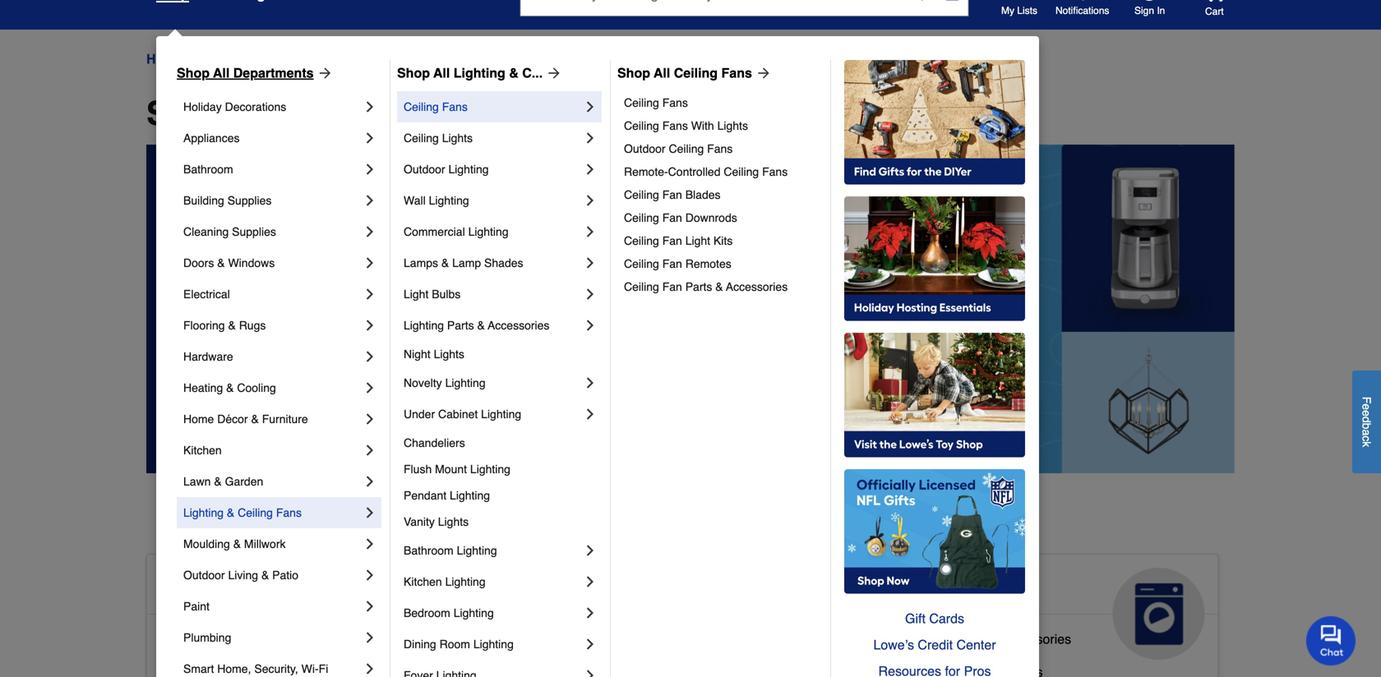 Task type: describe. For each thing, give the bounding box(es) containing it.
ceiling fans with lights link
[[624, 114, 819, 137]]

flooring & rugs link
[[183, 310, 362, 341]]

chevron right image for home décor & furniture
[[362, 411, 378, 428]]

shop for shop all lighting & c...
[[397, 65, 430, 81]]

notifications
[[1056, 5, 1110, 16]]

under cabinet lighting
[[404, 408, 522, 421]]

0 vertical spatial accessories
[[726, 280, 788, 294]]

supplies for cleaning supplies
[[232, 225, 276, 239]]

k
[[1361, 442, 1374, 447]]

lighting down bedroom lighting link
[[474, 638, 514, 651]]

fan for blades
[[663, 188, 682, 201]]

smart home, security, wi-fi
[[183, 663, 328, 676]]

night lights
[[404, 348, 465, 361]]

outdoor for outdoor lighting
[[404, 163, 445, 176]]

lamps & lamp shades link
[[404, 248, 582, 279]]

chevron right image for hardware
[[362, 349, 378, 365]]

kitchen lighting
[[404, 576, 486, 589]]

bedroom lighting
[[404, 607, 494, 620]]

chevron right image for bedroom lighting
[[582, 605, 599, 622]]

lowe's
[[874, 638, 915, 653]]

departments for shop
[[288, 95, 489, 132]]

ceiling fan blades link
[[624, 183, 819, 206]]

ceiling for ceiling fan blades link
[[624, 188, 659, 201]]

lighting up wall lighting link
[[449, 163, 489, 176]]

chevron right image for electrical
[[362, 286, 378, 303]]

0 vertical spatial appliances
[[183, 132, 240, 145]]

& up moulding & millwork
[[227, 507, 235, 520]]

ceiling for ceiling lights link
[[404, 132, 439, 145]]

outdoor living & patio link
[[183, 560, 362, 591]]

rugs
[[239, 319, 266, 332]]

chevron right image for lamps & lamp shades
[[582, 255, 599, 271]]

& left millwork
[[233, 538, 241, 551]]

building supplies link
[[183, 185, 362, 216]]

holiday hosting essentials. image
[[845, 197, 1026, 322]]

lighting left c...
[[454, 65, 506, 81]]

lighting up pendant lighting link
[[470, 463, 511, 476]]

chevron right image for holiday decorations
[[362, 99, 378, 115]]

accessories for appliance parts & accessories
[[1001, 632, 1072, 647]]

credit
[[918, 638, 953, 653]]

ceiling fan blades
[[624, 188, 721, 201]]

& left "lamp" on the left of page
[[442, 257, 449, 270]]

chevron right image for doors & windows
[[362, 255, 378, 271]]

chevron right image for kitchen
[[362, 442, 378, 459]]

décor
[[217, 413, 248, 426]]

chevron right image for light bulbs
[[582, 286, 599, 303]]

lighting parts & accessories
[[404, 319, 550, 332]]

1 horizontal spatial appliances link
[[880, 555, 1219, 660]]

chevron right image for lighting parts & accessories
[[582, 317, 599, 334]]

chevron right image for plumbing
[[362, 630, 378, 646]]

lighting up lamps & lamp shades link
[[468, 225, 509, 239]]

chevron right image for bathroom
[[362, 161, 378, 178]]

fan for parts
[[663, 280, 682, 294]]

holiday
[[183, 100, 222, 113]]

lighting up under cabinet lighting
[[445, 377, 486, 390]]

outdoor ceiling fans
[[624, 142, 733, 155]]

accessible for accessible home
[[160, 575, 281, 601]]

accessible for accessible bathroom
[[160, 632, 223, 647]]

wall lighting
[[404, 194, 469, 207]]

lighting down outdoor lighting
[[429, 194, 469, 207]]

paint
[[183, 600, 210, 614]]

outdoor ceiling fans link
[[624, 137, 819, 160]]

home for home décor & furniture
[[183, 413, 214, 426]]

ceiling fan light kits link
[[624, 229, 819, 252]]

all for shop all departments
[[213, 65, 230, 81]]

& inside "link"
[[228, 319, 236, 332]]

1 horizontal spatial appliances
[[893, 575, 1016, 601]]

novelty lighting
[[404, 377, 486, 390]]

shop for shop all departments
[[177, 65, 210, 81]]

livestock
[[527, 658, 582, 674]]

ceiling lights link
[[404, 123, 582, 154]]

decorations
[[225, 100, 286, 113]]

lamp
[[452, 257, 481, 270]]

building supplies
[[183, 194, 272, 207]]

outdoor for outdoor ceiling fans
[[624, 142, 666, 155]]

mount
[[435, 463, 467, 476]]

lights for vanity lights
[[438, 516, 469, 529]]

outdoor lighting
[[404, 163, 489, 176]]

departments for shop
[[233, 65, 314, 81]]

& right lawn
[[214, 475, 222, 489]]

shop all departments link
[[177, 63, 334, 83]]

fans inside shop all ceiling fans link
[[722, 65, 752, 81]]

ceiling up millwork
[[238, 507, 273, 520]]

lighting up 'night'
[[404, 319, 444, 332]]

camera image
[[945, 0, 961, 2]]

& inside animal & pet care
[[610, 575, 627, 601]]

& right décor
[[251, 413, 259, 426]]

chevron right image for building supplies
[[362, 192, 378, 209]]

remote-
[[624, 165, 668, 178]]

animal & pet care image
[[747, 568, 839, 660]]

electrical link
[[183, 279, 362, 310]]

departments up "holiday decorations"
[[197, 51, 273, 67]]

remote-controlled ceiling fans
[[624, 165, 788, 178]]

ceiling down outdoor ceiling fans link
[[724, 165, 759, 178]]

c...
[[522, 65, 543, 81]]

livestock supplies
[[527, 658, 636, 674]]

chevron right image for cleaning supplies
[[362, 224, 378, 240]]

remote-controlled ceiling fans link
[[624, 160, 819, 183]]

outdoor living & patio
[[183, 569, 299, 582]]

arrow right image for shop all departments
[[314, 65, 334, 81]]

bathroom for bathroom lighting
[[404, 544, 454, 558]]

shop all lighting & c... link
[[397, 63, 563, 83]]

lawn & garden link
[[183, 466, 362, 498]]

chevron right image for appliances
[[362, 130, 378, 146]]

hardware
[[183, 350, 233, 364]]

chat invite button image
[[1307, 616, 1357, 666]]

heating & cooling link
[[183, 373, 362, 404]]

plumbing
[[183, 632, 231, 645]]

parts for lighting parts & accessories
[[447, 319, 474, 332]]

flush
[[404, 463, 432, 476]]

chevron right image for bathroom lighting
[[582, 543, 599, 559]]

smart home, security, wi-fi link
[[183, 654, 362, 678]]

chevron right image for ceiling fans
[[582, 99, 599, 115]]

kitchen for kitchen lighting
[[404, 576, 442, 589]]

accessible home image
[[380, 568, 473, 660]]

& right credit
[[989, 632, 998, 647]]

chandeliers link
[[404, 430, 599, 456]]

enjoy savings year-round. no matter what you're shopping for, find what you need at a great price. image
[[146, 145, 1235, 474]]

millwork
[[244, 538, 286, 551]]

chevron right image for novelty lighting
[[582, 375, 599, 391]]

night
[[404, 348, 431, 361]]

fans up ceiling lights
[[442, 100, 468, 113]]

lighting inside "link"
[[445, 576, 486, 589]]

accessible home link
[[147, 555, 486, 660]]

vanity lights link
[[404, 509, 599, 535]]

lighting up dining room lighting on the bottom left of page
[[454, 607, 494, 620]]

fans inside ceiling fans with lights link
[[663, 119, 688, 132]]

ceiling for 'ceiling fan remotes' link
[[624, 257, 659, 271]]

cleaning supplies link
[[183, 216, 362, 248]]

novelty lighting link
[[404, 368, 582, 399]]

dining
[[404, 638, 436, 651]]

light inside ceiling fan light kits link
[[686, 234, 711, 248]]

heating
[[183, 382, 223, 395]]

commercial lighting
[[404, 225, 509, 239]]

find gifts for the diyer. image
[[845, 60, 1026, 185]]

accessible home
[[160, 575, 351, 601]]

chevron right image for moulding & millwork
[[362, 536, 378, 553]]

lighting & ceiling fans
[[183, 507, 302, 520]]

chandeliers
[[404, 437, 465, 450]]

dining room lighting link
[[404, 629, 582, 660]]

home décor & furniture
[[183, 413, 308, 426]]

& left patio
[[261, 569, 269, 582]]

Search Query text field
[[521, 0, 894, 16]]

1 e from the top
[[1361, 404, 1374, 410]]

ceiling fans with lights
[[624, 119, 748, 132]]

ceiling fans for first ceiling fans link from right
[[624, 96, 688, 109]]

appliance parts & accessories link
[[893, 628, 1072, 661]]

lawn
[[183, 475, 211, 489]]

ceiling fan downrods
[[624, 211, 738, 225]]

bedroom
[[404, 607, 451, 620]]

smart
[[183, 663, 214, 676]]

& down 'ceiling fan remotes' link
[[716, 280, 723, 294]]



Task type: vqa. For each thing, say whether or not it's contained in the screenshot.
time- in the top of the page
no



Task type: locate. For each thing, give the bounding box(es) containing it.
outdoor lighting link
[[404, 154, 582, 185]]

chevron right image for outdoor lighting
[[582, 161, 599, 178]]

all up ceiling lights
[[434, 65, 450, 81]]

shop all departments
[[146, 95, 489, 132]]

fans inside outdoor ceiling fans link
[[707, 142, 733, 155]]

ceiling for ceiling fans with lights link
[[624, 119, 659, 132]]

arrow right image up shop all departments at the left top
[[314, 65, 334, 81]]

0 vertical spatial parts
[[686, 280, 713, 294]]

shop inside shop all departments link
[[177, 65, 210, 81]]

heating & cooling
[[183, 382, 276, 395]]

with
[[691, 119, 714, 132]]

supplies up the cleaning supplies
[[228, 194, 272, 207]]

fan down ceiling fan light kits
[[663, 257, 682, 271]]

ceiling down the remote-
[[624, 188, 659, 201]]

0 vertical spatial kitchen
[[183, 444, 222, 457]]

accessories
[[726, 280, 788, 294], [488, 319, 550, 332], [1001, 632, 1072, 647]]

1 horizontal spatial accessories
[[726, 280, 788, 294]]

chevron right image for lawn & garden
[[362, 474, 378, 490]]

2 horizontal spatial outdoor
[[624, 142, 666, 155]]

livestock supplies link
[[527, 655, 636, 678]]

arrow right image
[[543, 65, 563, 81]]

0 horizontal spatial accessories
[[488, 319, 550, 332]]

fans up ceiling fan blades link
[[762, 165, 788, 178]]

arrow right image
[[314, 65, 334, 81], [752, 65, 772, 81]]

shop
[[177, 65, 210, 81], [397, 65, 430, 81], [618, 65, 651, 81]]

bathroom link
[[183, 154, 362, 185]]

all for shop all departments
[[237, 95, 279, 132]]

pendant
[[404, 489, 447, 503]]

appliance parts & accessories
[[893, 632, 1072, 647]]

f e e d b a c k button
[[1353, 371, 1382, 474]]

1 horizontal spatial outdoor
[[404, 163, 445, 176]]

1 ceiling fans link from the left
[[404, 91, 582, 123]]

holiday decorations link
[[183, 91, 362, 123]]

appliances
[[183, 132, 240, 145], [893, 575, 1016, 601]]

arrow right image up ceiling fans with lights link
[[752, 65, 772, 81]]

living
[[228, 569, 258, 582]]

1 horizontal spatial ceiling fans link
[[624, 91, 819, 114]]

departments up outdoor lighting
[[288, 95, 489, 132]]

arrow right image inside shop all ceiling fans link
[[752, 65, 772, 81]]

chevron right image for lighting & ceiling fans
[[362, 505, 378, 521]]

1 horizontal spatial home
[[183, 413, 214, 426]]

ceiling up outdoor lighting
[[404, 132, 439, 145]]

all for shop all ceiling fans
[[654, 65, 671, 81]]

0 horizontal spatial parts
[[447, 319, 474, 332]]

cleaning
[[183, 225, 229, 239]]

lighting up chandeliers link
[[481, 408, 522, 421]]

0 vertical spatial accessible
[[160, 575, 281, 601]]

ceiling fans for first ceiling fans link from left
[[404, 100, 468, 113]]

windows
[[228, 257, 275, 270]]

1 vertical spatial appliances
[[893, 575, 1016, 601]]

ceiling up ceiling fan remotes
[[624, 234, 659, 248]]

fans down lawn & garden link
[[276, 507, 302, 520]]

lighting down bathroom lighting
[[445, 576, 486, 589]]

all up ceiling fans with lights
[[654, 65, 671, 81]]

outdoor down moulding
[[183, 569, 225, 582]]

shop all lighting & c...
[[397, 65, 543, 81]]

all up "holiday decorations"
[[213, 65, 230, 81]]

0 horizontal spatial light
[[404, 288, 429, 301]]

light left bulbs
[[404, 288, 429, 301]]

1 arrow right image from the left
[[314, 65, 334, 81]]

bathroom up "smart home, security, wi-fi"
[[227, 632, 284, 647]]

ceiling for ceiling fan parts & accessories link
[[624, 280, 659, 294]]

wall lighting link
[[404, 185, 582, 216]]

pendant lighting
[[404, 489, 490, 503]]

cleaning supplies
[[183, 225, 276, 239]]

shop inside shop all lighting & c... link
[[397, 65, 430, 81]]

hardware link
[[183, 341, 362, 373]]

accessible down moulding
[[160, 575, 281, 601]]

0 horizontal spatial outdoor
[[183, 569, 225, 582]]

3 shop from the left
[[618, 65, 651, 81]]

5 fan from the top
[[663, 280, 682, 294]]

ceiling down ceiling fan light kits
[[624, 257, 659, 271]]

home décor & furniture link
[[183, 404, 362, 435]]

ceiling up the outdoor ceiling fans
[[624, 119, 659, 132]]

appliances image
[[1113, 568, 1205, 660]]

all down shop all departments link on the top of page
[[237, 95, 279, 132]]

fan up ceiling fan remotes
[[663, 234, 682, 248]]

accessible bathroom
[[160, 632, 284, 647]]

accessories for lighting parts & accessories
[[488, 319, 550, 332]]

accessible inside accessible bathroom link
[[160, 632, 223, 647]]

None search field
[[520, 0, 969, 32]]

fan down ceiling fan blades
[[663, 211, 682, 225]]

appliances up cards
[[893, 575, 1016, 601]]

ceiling up ceiling fans with lights
[[624, 96, 659, 109]]

& right doors
[[217, 257, 225, 270]]

& left pet
[[610, 575, 627, 601]]

lights for night lights
[[434, 348, 465, 361]]

outdoor for outdoor living & patio
[[183, 569, 225, 582]]

controlled
[[668, 165, 721, 178]]

chevron right image for smart home, security, wi-fi
[[362, 661, 378, 678]]

2 accessible from the top
[[160, 632, 223, 647]]

appliances down holiday
[[183, 132, 240, 145]]

cart button
[[1183, 0, 1225, 18]]

2 vertical spatial home
[[287, 575, 351, 601]]

lights for ceiling lights
[[442, 132, 473, 145]]

0 horizontal spatial ceiling fans link
[[404, 91, 582, 123]]

chevron right image for under cabinet lighting
[[582, 406, 599, 423]]

outdoor up wall
[[404, 163, 445, 176]]

chevron right image for outdoor living & patio
[[362, 567, 378, 584]]

lowe's credit center
[[874, 638, 996, 653]]

2 ceiling fans link from the left
[[624, 91, 819, 114]]

0 horizontal spatial arrow right image
[[314, 65, 334, 81]]

supplies up windows
[[232, 225, 276, 239]]

vanity lights
[[404, 516, 469, 529]]

0 vertical spatial supplies
[[228, 194, 272, 207]]

1 horizontal spatial arrow right image
[[752, 65, 772, 81]]

& left "cooling"
[[226, 382, 234, 395]]

parts for appliance parts & accessories
[[955, 632, 985, 647]]

electrical
[[183, 288, 230, 301]]

fans up ceiling fans with lights link
[[722, 65, 752, 81]]

chevron right image for commercial lighting
[[582, 224, 599, 240]]

lists
[[1018, 5, 1038, 16]]

supplies for building supplies
[[228, 194, 272, 207]]

ceiling fans link up with
[[624, 91, 819, 114]]

arrow right image for shop all ceiling fans
[[752, 65, 772, 81]]

parts down remotes
[[686, 280, 713, 294]]

kitchen up lawn
[[183, 444, 222, 457]]

lighting inside 'link'
[[481, 408, 522, 421]]

1 vertical spatial light
[[404, 288, 429, 301]]

my
[[1002, 5, 1015, 16]]

fan for light
[[663, 234, 682, 248]]

ceiling down ceiling fans with lights
[[669, 142, 704, 155]]

ceiling up with
[[674, 65, 718, 81]]

flush mount lighting
[[404, 463, 511, 476]]

1 vertical spatial outdoor
[[404, 163, 445, 176]]

2 vertical spatial supplies
[[585, 658, 636, 674]]

sign
[[1135, 5, 1155, 16]]

accessories up night lights link in the left bottom of the page
[[488, 319, 550, 332]]

shop all ceiling fans link
[[618, 63, 772, 83]]

e up b
[[1361, 410, 1374, 417]]

moulding & millwork
[[183, 538, 286, 551]]

parts down cards
[[955, 632, 985, 647]]

2 horizontal spatial shop
[[618, 65, 651, 81]]

lights down "pendant lighting"
[[438, 516, 469, 529]]

garden
[[225, 475, 263, 489]]

0 horizontal spatial shop
[[177, 65, 210, 81]]

2 fan from the top
[[663, 211, 682, 225]]

home inside home décor & furniture link
[[183, 413, 214, 426]]

remotes
[[686, 257, 732, 271]]

gift
[[906, 611, 926, 627]]

moulding & millwork link
[[183, 529, 362, 560]]

shop up holiday
[[177, 65, 210, 81]]

0 horizontal spatial home
[[146, 51, 183, 67]]

bathroom for bathroom
[[183, 163, 233, 176]]

ceiling down ceiling fan remotes
[[624, 280, 659, 294]]

lawn & garden
[[183, 475, 263, 489]]

chevron right image for ceiling lights
[[582, 130, 599, 146]]

1 shop from the left
[[177, 65, 210, 81]]

0 horizontal spatial ceiling fans
[[404, 100, 468, 113]]

1 vertical spatial parts
[[447, 319, 474, 332]]

kitchen for kitchen
[[183, 444, 222, 457]]

animal & pet care link
[[514, 555, 852, 660]]

night lights link
[[404, 341, 599, 368]]

animal & pet care
[[527, 575, 669, 627]]

1 vertical spatial appliances link
[[880, 555, 1219, 660]]

home for home
[[146, 51, 183, 67]]

commercial lighting link
[[404, 216, 582, 248]]

0 vertical spatial home
[[146, 51, 183, 67]]

ceiling fans link down shop all lighting & c... link
[[404, 91, 582, 123]]

0 vertical spatial outdoor
[[624, 142, 666, 155]]

light left kits
[[686, 234, 711, 248]]

lighting up moulding
[[183, 507, 224, 520]]

bathroom down vanity lights
[[404, 544, 454, 558]]

home
[[146, 51, 183, 67], [183, 413, 214, 426], [287, 575, 351, 601]]

2 horizontal spatial accessories
[[1001, 632, 1072, 647]]

1 vertical spatial accessories
[[488, 319, 550, 332]]

lighting down flush mount lighting
[[450, 489, 490, 503]]

arrow right image inside shop all departments link
[[314, 65, 334, 81]]

&
[[509, 65, 519, 81], [217, 257, 225, 270], [442, 257, 449, 270], [716, 280, 723, 294], [228, 319, 236, 332], [477, 319, 485, 332], [226, 382, 234, 395], [251, 413, 259, 426], [214, 475, 222, 489], [227, 507, 235, 520], [233, 538, 241, 551], [261, 569, 269, 582], [610, 575, 627, 601], [989, 632, 998, 647]]

home,
[[217, 663, 251, 676]]

cart
[[1206, 6, 1224, 17]]

fans inside lighting & ceiling fans link
[[276, 507, 302, 520]]

cooling
[[237, 382, 276, 395]]

light inside light bulbs link
[[404, 288, 429, 301]]

& down light bulbs link
[[477, 319, 485, 332]]

1 horizontal spatial ceiling fans
[[624, 96, 688, 109]]

1 vertical spatial supplies
[[232, 225, 276, 239]]

accessories right center
[[1001, 632, 1072, 647]]

flooring
[[183, 319, 225, 332]]

ceiling down ceiling fan blades
[[624, 211, 659, 225]]

animal
[[527, 575, 604, 601]]

0 horizontal spatial appliances link
[[183, 123, 362, 154]]

ceiling fans link
[[404, 91, 582, 123], [624, 91, 819, 114]]

fans up remote-controlled ceiling fans link at the top
[[707, 142, 733, 155]]

shop up ceiling fans with lights
[[618, 65, 651, 81]]

1 horizontal spatial parts
[[686, 280, 713, 294]]

shop all departments
[[177, 65, 314, 81]]

parts down bulbs
[[447, 319, 474, 332]]

supplies for livestock supplies
[[585, 658, 636, 674]]

c
[[1361, 436, 1374, 442]]

cabinet
[[438, 408, 478, 421]]

supplies
[[228, 194, 272, 207], [232, 225, 276, 239], [585, 658, 636, 674]]

ceiling up ceiling lights
[[404, 100, 439, 113]]

bathroom lighting link
[[404, 535, 582, 567]]

1 vertical spatial home
[[183, 413, 214, 426]]

2 arrow right image from the left
[[752, 65, 772, 81]]

2 vertical spatial outdoor
[[183, 569, 225, 582]]

1 fan from the top
[[663, 188, 682, 201]]

shop inside shop all ceiling fans link
[[618, 65, 651, 81]]

fans up the outdoor ceiling fans
[[663, 119, 688, 132]]

lights up outdoor ceiling fans link
[[718, 119, 748, 132]]

ceiling fan parts & accessories
[[624, 280, 788, 294]]

fan for downrods
[[663, 211, 682, 225]]

1 accessible from the top
[[160, 575, 281, 601]]

chevron right image
[[582, 99, 599, 115], [362, 161, 378, 178], [582, 161, 599, 178], [362, 224, 378, 240], [582, 224, 599, 240], [582, 255, 599, 271], [362, 286, 378, 303], [582, 317, 599, 334], [582, 375, 599, 391], [582, 406, 599, 423], [362, 411, 378, 428], [362, 505, 378, 521], [362, 536, 378, 553], [362, 599, 378, 615], [582, 668, 599, 678]]

shop for shop all ceiling fans
[[618, 65, 651, 81]]

0 horizontal spatial kitchen
[[183, 444, 222, 457]]

fan up ceiling fan downrods
[[663, 188, 682, 201]]

chevron right image for wall lighting
[[582, 192, 599, 209]]

fans up ceiling fans with lights
[[663, 96, 688, 109]]

2 e from the top
[[1361, 410, 1374, 417]]

departments up holiday decorations link
[[233, 65, 314, 81]]

home inside accessible home link
[[287, 575, 351, 601]]

0 horizontal spatial appliances
[[183, 132, 240, 145]]

chevron right image for paint
[[362, 599, 378, 615]]

ceiling fans up ceiling fans with lights
[[624, 96, 688, 109]]

accessible up the smart
[[160, 632, 223, 647]]

chevron right image for flooring & rugs
[[362, 317, 378, 334]]

cards
[[930, 611, 965, 627]]

lighting up kitchen lighting "link"
[[457, 544, 497, 558]]

visit the lowe's toy shop. image
[[845, 333, 1026, 458]]

supplies right livestock
[[585, 658, 636, 674]]

shop up ceiling lights
[[397, 65, 430, 81]]

chevron right image
[[362, 99, 378, 115], [362, 130, 378, 146], [582, 130, 599, 146], [362, 192, 378, 209], [582, 192, 599, 209], [362, 255, 378, 271], [582, 286, 599, 303], [362, 317, 378, 334], [362, 349, 378, 365], [362, 380, 378, 396], [362, 442, 378, 459], [362, 474, 378, 490], [582, 543, 599, 559], [362, 567, 378, 584], [582, 574, 599, 591], [582, 605, 599, 622], [362, 630, 378, 646], [582, 637, 599, 653], [362, 661, 378, 678]]

2 horizontal spatial home
[[287, 575, 351, 601]]

supplies inside building supplies link
[[228, 194, 272, 207]]

3 fan from the top
[[663, 234, 682, 248]]

ceiling for ceiling fan light kits link
[[624, 234, 659, 248]]

0 vertical spatial light
[[686, 234, 711, 248]]

accessible
[[160, 575, 281, 601], [160, 632, 223, 647]]

paint link
[[183, 591, 362, 623]]

e up d
[[1361, 404, 1374, 410]]

ceiling fans up ceiling lights
[[404, 100, 468, 113]]

kitchen inside "link"
[[404, 576, 442, 589]]

doors & windows link
[[183, 248, 362, 279]]

fan down ceiling fan remotes
[[663, 280, 682, 294]]

kitchen up bedroom
[[404, 576, 442, 589]]

b
[[1361, 423, 1374, 430]]

appliances link
[[183, 123, 362, 154], [880, 555, 1219, 660]]

1 vertical spatial kitchen
[[404, 576, 442, 589]]

ceiling for first ceiling fans link from right
[[624, 96, 659, 109]]

in
[[1157, 5, 1166, 16]]

light bulbs link
[[404, 279, 582, 310]]

supplies inside the livestock supplies link
[[585, 658, 636, 674]]

bulbs
[[432, 288, 461, 301]]

1 vertical spatial accessible
[[160, 632, 223, 647]]

fan for remotes
[[663, 257, 682, 271]]

accessible inside accessible home link
[[160, 575, 281, 601]]

outdoor up the remote-
[[624, 142, 666, 155]]

2 vertical spatial bathroom
[[227, 632, 284, 647]]

fans inside remote-controlled ceiling fans link
[[762, 165, 788, 178]]

1 horizontal spatial shop
[[397, 65, 430, 81]]

0 vertical spatial bathroom
[[183, 163, 233, 176]]

1 vertical spatial bathroom
[[404, 544, 454, 558]]

supplies inside cleaning supplies link
[[232, 225, 276, 239]]

chevron right image for kitchen lighting
[[582, 574, 599, 591]]

gift cards link
[[845, 606, 1026, 632]]

ceiling for ceiling fan downrods link
[[624, 211, 659, 225]]

2 horizontal spatial parts
[[955, 632, 985, 647]]

accessories down 'ceiling fan remotes' link
[[726, 280, 788, 294]]

security,
[[254, 663, 298, 676]]

& left c...
[[509, 65, 519, 81]]

1 horizontal spatial light
[[686, 234, 711, 248]]

blades
[[686, 188, 721, 201]]

ceiling for first ceiling fans link from left
[[404, 100, 439, 113]]

2 vertical spatial accessories
[[1001, 632, 1072, 647]]

4 fan from the top
[[663, 257, 682, 271]]

center
[[957, 638, 996, 653]]

2 vertical spatial parts
[[955, 632, 985, 647]]

bathroom lighting
[[404, 544, 497, 558]]

chevron right image for heating & cooling
[[362, 380, 378, 396]]

commercial
[[404, 225, 465, 239]]

all for shop all lighting & c...
[[434, 65, 450, 81]]

& left rugs
[[228, 319, 236, 332]]

moulding
[[183, 538, 230, 551]]

1 horizontal spatial kitchen
[[404, 576, 442, 589]]

officially licensed n f l gifts. shop now. image
[[845, 470, 1026, 595]]

room
[[440, 638, 470, 651]]

ceiling fan parts & accessories link
[[624, 276, 819, 299]]

chevron right image for dining room lighting
[[582, 637, 599, 653]]

0 vertical spatial appliances link
[[183, 123, 362, 154]]

bathroom up building
[[183, 163, 233, 176]]

2 shop from the left
[[397, 65, 430, 81]]

lights up outdoor lighting
[[442, 132, 473, 145]]

lights up novelty lighting
[[434, 348, 465, 361]]



